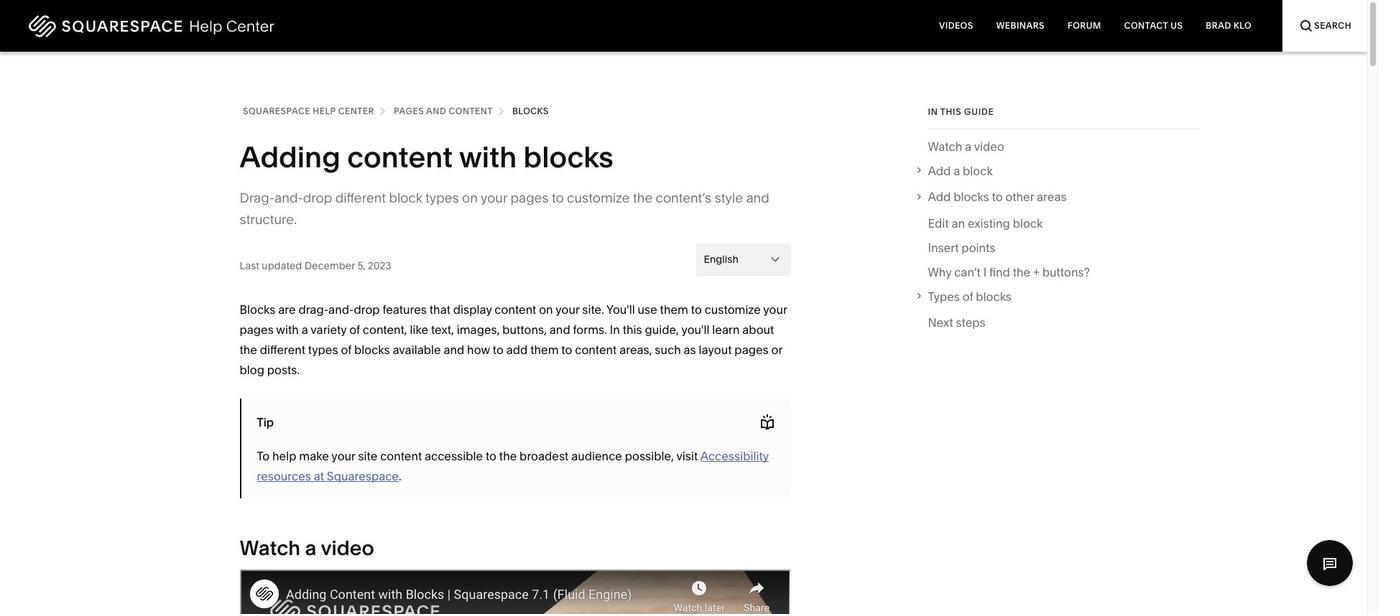 Task type: describe. For each thing, give the bounding box(es) containing it.
in this guide
[[928, 106, 994, 117]]

you'll
[[607, 303, 635, 317]]

videos link
[[928, 0, 985, 52]]

blocks link
[[512, 103, 549, 119]]

insert points
[[928, 241, 995, 255]]

different inside "blocks are drag-and-drop features that display content on your site. you'll use them to customize your pages with a variety of content, like text, images, buttons, and forms. in this guide, you'll learn about the different types of blocks available and how to add them to content areas, such as layout pages or blog posts."
[[260, 343, 305, 357]]

of inside dropdown button
[[963, 290, 973, 304]]

learn
[[712, 323, 740, 337]]

1 vertical spatial of
[[349, 323, 360, 337]]

steps
[[956, 316, 986, 330]]

text,
[[431, 323, 454, 337]]

1 horizontal spatial watch
[[928, 139, 962, 154]]

forum
[[1068, 20, 1101, 31]]

blocks down blocks link
[[524, 139, 613, 175]]

brad klo
[[1206, 20, 1252, 31]]

style
[[715, 190, 743, 206]]

blog
[[240, 363, 264, 377]]

visit
[[676, 449, 698, 463]]

accessibility resources at squarespace
[[257, 449, 769, 484]]

types of blocks button
[[913, 287, 1200, 307]]

videos
[[939, 20, 973, 31]]

search button
[[1283, 0, 1367, 52]]

posts.
[[267, 363, 300, 377]]

and- inside "blocks are drag-and-drop features that display content on your site. you'll use them to customize your pages with a variety of content, like text, images, buttons, and forms. in this guide, you'll learn about the different types of blocks available and how to add them to content areas, such as layout pages or blog posts."
[[328, 303, 354, 317]]

the inside "link"
[[1013, 265, 1030, 279]]

why can't i find the + buttons?
[[928, 265, 1090, 279]]

on inside drag-and-drop different block types on your pages to customize the content's style and structure.
[[462, 190, 478, 206]]

this inside "blocks are drag-and-drop features that display content on your site. you'll use them to customize your pages with a variety of content, like text, images, buttons, and forms. in this guide, you'll learn about the different types of blocks available and how to add them to content areas, such as layout pages or blog posts."
[[623, 323, 642, 337]]

brad klo link
[[1194, 0, 1263, 52]]

customize inside drag-and-drop different block types on your pages to customize the content's style and structure.
[[567, 190, 630, 206]]

2 vertical spatial pages
[[735, 343, 769, 357]]

5,
[[357, 259, 366, 272]]

about
[[742, 323, 774, 337]]

1 horizontal spatial them
[[660, 303, 688, 317]]

find
[[989, 265, 1010, 279]]

in inside "blocks are drag-and-drop features that display content on your site. you'll use them to customize your pages with a variety of content, like text, images, buttons, and forms. in this guide, you'll learn about the different types of blocks available and how to add them to content areas, such as layout pages or blog posts."
[[610, 323, 620, 337]]

to inside drag-and-drop different block types on your pages to customize the content's style and structure.
[[552, 190, 564, 206]]

can't
[[954, 265, 981, 279]]

guide,
[[645, 323, 679, 337]]

help
[[272, 449, 296, 463]]

and inside drag-and-drop different block types on your pages to customize the content's style and structure.
[[746, 190, 769, 206]]

how
[[467, 343, 490, 357]]

edit an existing block link
[[928, 213, 1043, 238]]

buttons,
[[502, 323, 547, 337]]

broadest
[[520, 449, 569, 463]]

and- inside drag-and-drop different block types on your pages to customize the content's style and structure.
[[274, 190, 303, 206]]

contact us link
[[1113, 0, 1194, 52]]

site
[[358, 449, 377, 463]]

1 vertical spatial them
[[530, 343, 559, 357]]

you'll
[[681, 323, 710, 337]]

blocks are drag-and-drop features that display content on your site. you'll use them to customize your pages with a variety of content, like text, images, buttons, and forms. in this guide, you'll learn about the different types of blocks available and how to add them to content areas, such as layout pages or blog posts.
[[240, 303, 787, 377]]

or
[[771, 343, 782, 357]]

and down text,
[[444, 343, 464, 357]]

at
[[314, 469, 324, 484]]

points
[[962, 241, 995, 255]]

1 horizontal spatial with
[[459, 139, 517, 175]]

i
[[983, 265, 987, 279]]

add
[[506, 343, 528, 357]]

and right pages
[[426, 106, 446, 116]]

accessible
[[425, 449, 483, 463]]

drag-
[[298, 303, 328, 317]]

1 vertical spatial watch
[[240, 536, 300, 560]]

insert
[[928, 241, 959, 255]]

add for add a block
[[928, 164, 951, 178]]

next
[[928, 316, 953, 330]]

us
[[1171, 20, 1183, 31]]

types of blocks
[[928, 290, 1012, 304]]

content,
[[363, 323, 407, 337]]

last
[[240, 259, 259, 272]]

last updated december 5, 2023
[[240, 259, 391, 272]]

edit an existing block
[[928, 216, 1043, 231]]

content up .
[[380, 449, 422, 463]]

center
[[338, 106, 374, 116]]

blocks inside 'dropdown button'
[[954, 190, 989, 204]]

add blocks to other areas button
[[913, 187, 1200, 207]]

other
[[1006, 190, 1034, 204]]

like
[[410, 323, 428, 337]]

types
[[928, 290, 960, 304]]



Task type: locate. For each thing, give the bounding box(es) containing it.
1 horizontal spatial types
[[425, 190, 459, 206]]

the inside drag-and-drop different block types on your pages to customize the content's style and structure.
[[633, 190, 653, 206]]

1 vertical spatial in
[[610, 323, 620, 337]]

features
[[383, 303, 427, 317]]

blocks for blocks are drag-and-drop features that display content on your site. you'll use them to customize your pages with a variety of content, like text, images, buttons, and forms. in this guide, you'll learn about the different types of blocks available and how to add them to content areas, such as layout pages or blog posts.
[[240, 303, 275, 317]]

1 horizontal spatial blocks
[[512, 106, 549, 116]]

+
[[1033, 265, 1040, 279]]

0 vertical spatial drop
[[303, 190, 332, 206]]

customize
[[567, 190, 630, 206], [705, 303, 761, 317]]

add blocks to other areas link
[[928, 187, 1200, 207]]

1 horizontal spatial in
[[928, 106, 938, 117]]

1 vertical spatial squarespace
[[327, 469, 399, 484]]

watch
[[928, 139, 962, 154], [240, 536, 300, 560]]

0 vertical spatial of
[[963, 290, 973, 304]]

2 horizontal spatial pages
[[735, 343, 769, 357]]

watch a video
[[928, 139, 1004, 154], [240, 536, 374, 560]]

types
[[425, 190, 459, 206], [308, 343, 338, 357]]

audience
[[571, 449, 622, 463]]

1 horizontal spatial and-
[[328, 303, 354, 317]]

0 horizontal spatial and-
[[274, 190, 303, 206]]

areas
[[1037, 190, 1067, 204]]

the left +
[[1013, 265, 1030, 279]]

this
[[940, 106, 962, 117], [623, 323, 642, 337]]

0 vertical spatial types
[[425, 190, 459, 206]]

add for add blocks to other areas
[[928, 190, 951, 204]]

0 vertical spatial blocks
[[512, 106, 549, 116]]

0 horizontal spatial in
[[610, 323, 620, 337]]

block down adding content with blocks
[[389, 190, 422, 206]]

areas,
[[619, 343, 652, 357]]

the up blog
[[240, 343, 257, 357]]

on up buttons,
[[539, 303, 553, 317]]

blocks down add a block
[[954, 190, 989, 204]]

0 horizontal spatial with
[[276, 323, 299, 337]]

1 vertical spatial different
[[260, 343, 305, 357]]

1 vertical spatial this
[[623, 323, 642, 337]]

blocks inside "blocks are drag-and-drop features that display content on your site. you'll use them to customize your pages with a variety of content, like text, images, buttons, and forms. in this guide, you'll learn about the different types of blocks available and how to add them to content areas, such as layout pages or blog posts."
[[240, 303, 275, 317]]

drop inside "blocks are drag-and-drop features that display content on your site. you'll use them to customize your pages with a variety of content, like text, images, buttons, and forms. in this guide, you'll learn about the different types of blocks available and how to add them to content areas, such as layout pages or blog posts."
[[354, 303, 380, 317]]

english button
[[696, 244, 791, 275]]

types inside drag-and-drop different block types on your pages to customize the content's style and structure.
[[425, 190, 459, 206]]

content
[[347, 139, 453, 175], [495, 303, 536, 317], [575, 343, 617, 357], [380, 449, 422, 463]]

such
[[655, 343, 681, 357]]

1 horizontal spatial video
[[974, 139, 1004, 154]]

why
[[928, 265, 952, 279]]

2 horizontal spatial block
[[1013, 216, 1043, 231]]

content's
[[656, 190, 712, 206]]

0 vertical spatial on
[[462, 190, 478, 206]]

squarespace down site
[[327, 469, 399, 484]]

0 horizontal spatial them
[[530, 343, 559, 357]]

of right types
[[963, 290, 973, 304]]

drop
[[303, 190, 332, 206], [354, 303, 380, 317]]

blocks inside dropdown button
[[976, 290, 1012, 304]]

1 add from the top
[[928, 164, 951, 178]]

and-
[[274, 190, 303, 206], [328, 303, 354, 317]]

blocks down content,
[[354, 343, 390, 357]]

why can't i find the + buttons? link
[[928, 262, 1090, 287]]

0 vertical spatial with
[[459, 139, 517, 175]]

of down "variety"
[[341, 343, 351, 357]]

insert points link
[[928, 238, 995, 262]]

1 vertical spatial block
[[389, 190, 422, 206]]

1 vertical spatial and-
[[328, 303, 354, 317]]

squarespace
[[243, 106, 310, 116], [327, 469, 399, 484]]

0 vertical spatial and-
[[274, 190, 303, 206]]

in left guide
[[928, 106, 938, 117]]

drop down adding
[[303, 190, 332, 206]]

different
[[335, 190, 386, 206], [260, 343, 305, 357]]

a inside "watch a video" link
[[965, 139, 972, 154]]

0 horizontal spatial on
[[462, 190, 478, 206]]

brad
[[1206, 20, 1231, 31]]

squarespace left help
[[243, 106, 310, 116]]

blocks right 'content'
[[512, 106, 549, 116]]

this up areas,
[[623, 323, 642, 337]]

block inside dropdown button
[[963, 164, 993, 178]]

1 horizontal spatial on
[[539, 303, 553, 317]]

1 vertical spatial watch a video
[[240, 536, 374, 560]]

block down "watch a video" link
[[963, 164, 993, 178]]

1 horizontal spatial squarespace
[[327, 469, 399, 484]]

different up the 5,
[[335, 190, 386, 206]]

in down you'll
[[610, 323, 620, 337]]

forms.
[[573, 323, 607, 337]]

pages and content link
[[394, 103, 493, 119]]

resources
[[257, 469, 311, 484]]

drag-
[[240, 190, 275, 206]]

structure.
[[240, 211, 297, 228]]

with down 'content'
[[459, 139, 517, 175]]

guide
[[964, 106, 994, 117]]

0 horizontal spatial blocks
[[240, 303, 275, 317]]

december
[[304, 259, 355, 272]]

contact
[[1124, 20, 1168, 31]]

0 horizontal spatial watch
[[240, 536, 300, 560]]

add a block
[[928, 164, 993, 178]]

types of blocks link
[[928, 287, 1200, 307]]

1 horizontal spatial watch a video
[[928, 139, 1004, 154]]

to inside 'dropdown button'
[[992, 190, 1003, 204]]

webinars link
[[985, 0, 1056, 52]]

next steps
[[928, 316, 986, 330]]

2 vertical spatial block
[[1013, 216, 1043, 231]]

blocks left are
[[240, 303, 275, 317]]

them up "guide,"
[[660, 303, 688, 317]]

as
[[684, 343, 696, 357]]

different up posts.
[[260, 343, 305, 357]]

types inside "blocks are drag-and-drop features that display content on your site. you'll use them to customize your pages with a variety of content, like text, images, buttons, and forms. in this guide, you'll learn about the different types of blocks available and how to add them to content areas, such as layout pages or blog posts."
[[308, 343, 338, 357]]

0 vertical spatial different
[[335, 190, 386, 206]]

content down pages
[[347, 139, 453, 175]]

2023
[[368, 259, 391, 272]]

1 vertical spatial add
[[928, 190, 951, 204]]

of right "variety"
[[349, 323, 360, 337]]

0 vertical spatial watch a video
[[928, 139, 1004, 154]]

1 vertical spatial drop
[[354, 303, 380, 317]]

pages inside drag-and-drop different block types on your pages to customize the content's style and structure.
[[510, 190, 549, 206]]

0 vertical spatial block
[[963, 164, 993, 178]]

buttons?
[[1042, 265, 1090, 279]]

1 horizontal spatial different
[[335, 190, 386, 206]]

are
[[278, 303, 296, 317]]

with
[[459, 139, 517, 175], [276, 323, 299, 337]]

blocks
[[524, 139, 613, 175], [954, 190, 989, 204], [976, 290, 1012, 304], [354, 343, 390, 357]]

squarespace help center link
[[243, 103, 374, 119]]

0 horizontal spatial pages
[[240, 323, 274, 337]]

contact us
[[1124, 20, 1183, 31]]

1 horizontal spatial customize
[[705, 303, 761, 317]]

tip
[[257, 415, 274, 429]]

0 vertical spatial this
[[940, 106, 962, 117]]

add inside 'dropdown button'
[[928, 190, 951, 204]]

0 horizontal spatial video
[[321, 536, 374, 560]]

add down "watch a video" link
[[928, 164, 951, 178]]

content
[[449, 106, 493, 116]]

a
[[965, 139, 972, 154], [954, 164, 960, 178], [302, 323, 308, 337], [305, 536, 316, 560]]

and right style
[[746, 190, 769, 206]]

your inside drag-and-drop different block types on your pages to customize the content's style and structure.
[[481, 190, 507, 206]]

blocks down find
[[976, 290, 1012, 304]]

squarespace inside accessibility resources at squarespace
[[327, 469, 399, 484]]

1 vertical spatial blocks
[[240, 303, 275, 317]]

0 vertical spatial add
[[928, 164, 951, 178]]

drag-and-drop different block types on your pages to customize the content's style and structure.
[[240, 190, 769, 228]]

in
[[928, 106, 938, 117], [610, 323, 620, 337]]

squarespace help center
[[243, 106, 374, 116]]

0 vertical spatial video
[[974, 139, 1004, 154]]

1 horizontal spatial block
[[963, 164, 993, 178]]

site.
[[582, 303, 604, 317]]

watch a video link
[[928, 136, 1004, 161]]

and- up 'structure.'
[[274, 190, 303, 206]]

adding
[[240, 139, 340, 175]]

blocks
[[512, 106, 549, 116], [240, 303, 275, 317]]

blocks inside "blocks are drag-and-drop features that display content on your site. you'll use them to customize your pages with a variety of content, like text, images, buttons, and forms. in this guide, you'll learn about the different types of blocks available and how to add them to content areas, such as layout pages or blog posts."
[[354, 343, 390, 357]]

display
[[453, 303, 492, 317]]

accessibility
[[700, 449, 769, 463]]

drop inside drag-and-drop different block types on your pages to customize the content's style and structure.
[[303, 190, 332, 206]]

make
[[299, 449, 329, 463]]

0 vertical spatial in
[[928, 106, 938, 117]]

2 vertical spatial of
[[341, 343, 351, 357]]

2 add from the top
[[928, 190, 951, 204]]

on down adding content with blocks
[[462, 190, 478, 206]]

with down are
[[276, 323, 299, 337]]

the left broadest
[[499, 449, 517, 463]]

0 vertical spatial customize
[[567, 190, 630, 206]]

drop up content,
[[354, 303, 380, 317]]

0 vertical spatial them
[[660, 303, 688, 317]]

edit
[[928, 216, 949, 231]]

variety
[[311, 323, 347, 337]]

0 vertical spatial watch
[[928, 139, 962, 154]]

different inside drag-and-drop different block types on your pages to customize the content's style and structure.
[[335, 190, 386, 206]]

0 vertical spatial pages
[[510, 190, 549, 206]]

a inside add a block link
[[954, 164, 960, 178]]

content down the forms.
[[575, 343, 617, 357]]

1 horizontal spatial this
[[940, 106, 962, 117]]

layout
[[699, 343, 732, 357]]

webinars
[[996, 20, 1045, 31]]

1 vertical spatial pages
[[240, 323, 274, 337]]

on inside "blocks are drag-and-drop features that display content on your site. you'll use them to customize your pages with a variety of content, like text, images, buttons, and forms. in this guide, you'll learn about the different types of blocks available and how to add them to content areas, such as layout pages or blog posts."
[[539, 303, 553, 317]]

accessibility resources at squarespace link
[[257, 449, 769, 484]]

add blocks to other areas
[[928, 190, 1067, 204]]

them right the add
[[530, 343, 559, 357]]

customize inside "blocks are drag-and-drop features that display content on your site. you'll use them to customize your pages with a variety of content, like text, images, buttons, and forms. in this guide, you'll learn about the different types of blocks available and how to add them to content areas, such as layout pages or blog posts."
[[705, 303, 761, 317]]

the inside "blocks are drag-and-drop features that display content on your site. you'll use them to customize your pages with a variety of content, like text, images, buttons, and forms. in this guide, you'll learn about the different types of blocks available and how to add them to content areas, such as layout pages or blog posts."
[[240, 343, 257, 357]]

0 vertical spatial squarespace
[[243, 106, 310, 116]]

pages and content
[[394, 106, 493, 116]]

1 vertical spatial video
[[321, 536, 374, 560]]

squarespace inside squarespace help center link
[[243, 106, 310, 116]]

1 horizontal spatial pages
[[510, 190, 549, 206]]

0 horizontal spatial block
[[389, 190, 422, 206]]

0 horizontal spatial squarespace
[[243, 106, 310, 116]]

that
[[430, 303, 450, 317]]

english
[[704, 253, 738, 266]]

add inside dropdown button
[[928, 164, 951, 178]]

0 horizontal spatial this
[[623, 323, 642, 337]]

content up buttons,
[[495, 303, 536, 317]]

0 horizontal spatial different
[[260, 343, 305, 357]]

pages
[[394, 106, 424, 116]]

use
[[638, 303, 657, 317]]

0 horizontal spatial customize
[[567, 190, 630, 206]]

block down other
[[1013, 216, 1043, 231]]

1 vertical spatial customize
[[705, 303, 761, 317]]

.
[[399, 469, 401, 484]]

the left "content's"
[[633, 190, 653, 206]]

block inside drag-and-drop different block types on your pages to customize the content's style and structure.
[[389, 190, 422, 206]]

1 vertical spatial with
[[276, 323, 299, 337]]

add a block button
[[913, 161, 1200, 181]]

0 horizontal spatial types
[[308, 343, 338, 357]]

and- up "variety"
[[328, 303, 354, 317]]

existing
[[968, 216, 1010, 231]]

updated
[[262, 259, 302, 272]]

1 horizontal spatial drop
[[354, 303, 380, 317]]

add a block link
[[928, 161, 1200, 181]]

on
[[462, 190, 478, 206], [539, 303, 553, 317]]

to
[[257, 449, 270, 463]]

video
[[974, 139, 1004, 154], [321, 536, 374, 560]]

0 horizontal spatial watch a video
[[240, 536, 374, 560]]

klo
[[1234, 20, 1252, 31]]

1 vertical spatial types
[[308, 343, 338, 357]]

a inside "blocks are drag-and-drop features that display content on your site. you'll use them to customize your pages with a variety of content, like text, images, buttons, and forms. in this guide, you'll learn about the different types of blocks available and how to add them to content areas, such as layout pages or blog posts."
[[302, 323, 308, 337]]

this left guide
[[940, 106, 962, 117]]

1 vertical spatial on
[[539, 303, 553, 317]]

add up edit
[[928, 190, 951, 204]]

with inside "blocks are drag-and-drop features that display content on your site. you'll use them to customize your pages with a variety of content, like text, images, buttons, and forms. in this guide, you'll learn about the different types of blocks available and how to add them to content areas, such as layout pages or blog posts."
[[276, 323, 299, 337]]

add
[[928, 164, 951, 178], [928, 190, 951, 204]]

help
[[313, 106, 336, 116]]

forum link
[[1056, 0, 1113, 52]]

images,
[[457, 323, 500, 337]]

0 horizontal spatial drop
[[303, 190, 332, 206]]

blocks for blocks
[[512, 106, 549, 116]]

types down adding content with blocks
[[425, 190, 459, 206]]

and left the forms.
[[550, 323, 570, 337]]

types down "variety"
[[308, 343, 338, 357]]



Task type: vqa. For each thing, say whether or not it's contained in the screenshot.
image corresponding to style
no



